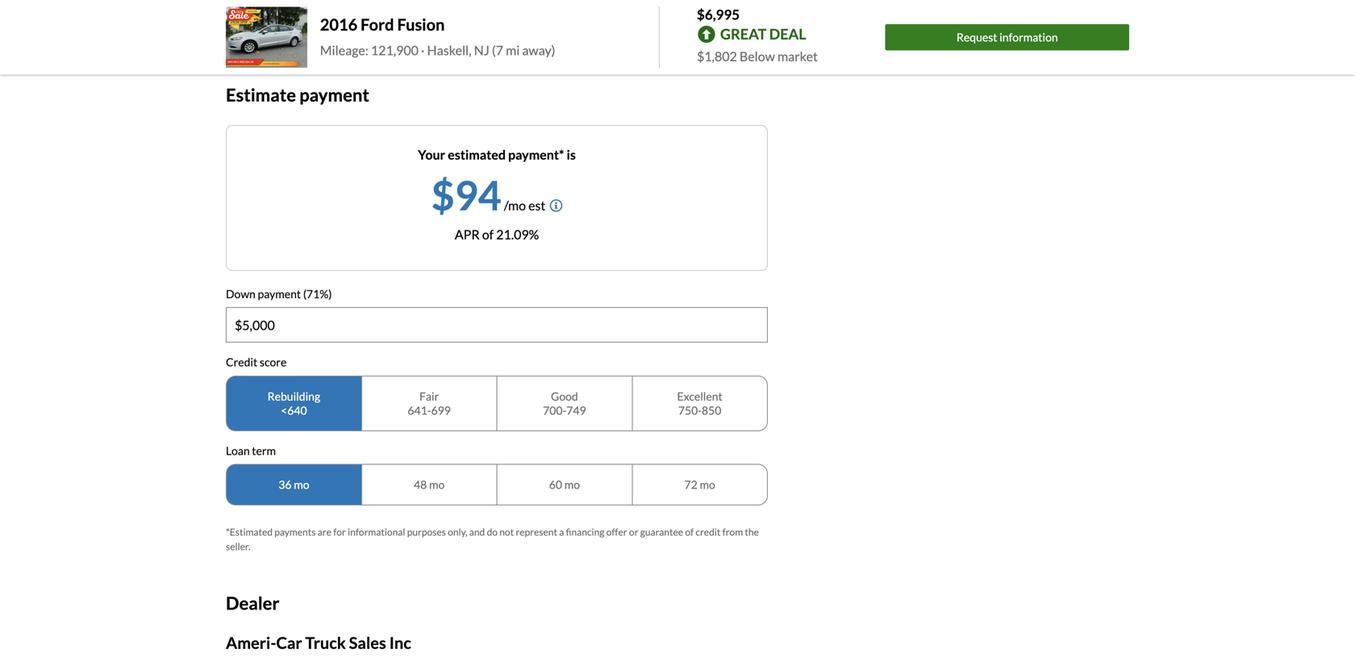 Task type: vqa. For each thing, say whether or not it's contained in the screenshot.
the topmost payment
yes



Task type: describe. For each thing, give the bounding box(es) containing it.
$94
[[431, 171, 502, 219]]

ford
[[361, 15, 394, 34]]

info circle image
[[550, 199, 563, 212]]

and
[[470, 527, 485, 538]]

36
[[279, 478, 292, 492]]

term
[[252, 444, 276, 458]]

mo for 48 mo
[[429, 478, 445, 492]]

request
[[957, 30, 998, 44]]

Down payment (71%) text field
[[227, 308, 768, 342]]

60 mo
[[549, 478, 580, 492]]

truck
[[305, 634, 346, 653]]

mo for 60 mo
[[565, 478, 580, 492]]

seller.
[[226, 541, 251, 553]]

loan term
[[226, 444, 276, 458]]

mo for 36 mo
[[294, 478, 310, 492]]

21.09%
[[497, 227, 539, 242]]

2016 ford fusion mileage: 121,900 · haskell, nj (7 mi away)
[[320, 15, 556, 58]]

payment for down
[[258, 287, 301, 301]]

away)
[[523, 42, 556, 58]]

0 vertical spatial of
[[482, 227, 494, 242]]

750-
[[679, 404, 702, 418]]

loan
[[226, 444, 250, 458]]

sales
[[349, 634, 386, 653]]

car
[[276, 634, 302, 653]]

ameri-car truck sales inc
[[226, 634, 411, 653]]

2016 ford fusion image
[[226, 7, 307, 68]]

72
[[685, 478, 698, 492]]

rebuilding
[[268, 390, 321, 403]]

fair 641-699
[[408, 390, 451, 418]]

$1,802
[[697, 48, 738, 64]]

mileage:
[[320, 42, 369, 58]]

down payment (71%)
[[226, 287, 332, 301]]

or
[[629, 527, 639, 538]]

apr
[[455, 227, 480, 242]]

not
[[500, 527, 514, 538]]

estimate
[[226, 84, 296, 105]]

great
[[721, 25, 767, 43]]

represent
[[516, 527, 558, 538]]

·
[[421, 42, 425, 58]]

are
[[318, 527, 332, 538]]

<640
[[281, 404, 307, 418]]

60
[[549, 478, 563, 492]]

for
[[334, 527, 346, 538]]

deal
[[770, 25, 807, 43]]

credit
[[226, 356, 258, 369]]

2016
[[320, 15, 358, 34]]

show price history link
[[226, 28, 330, 43]]

from
[[723, 527, 743, 538]]

haskell,
[[427, 42, 472, 58]]

information
[[1000, 30, 1059, 44]]

payment*
[[509, 147, 565, 162]]

only,
[[448, 527, 468, 538]]

*estimated payments are for informational purposes only, and do not represent a financing offer or guarantee of credit from the seller.
[[226, 527, 759, 553]]

72 mo
[[685, 478, 716, 492]]

is
[[567, 147, 576, 162]]

48
[[414, 478, 427, 492]]

$6,995
[[697, 6, 740, 23]]

financing
[[566, 527, 605, 538]]

do
[[487, 527, 498, 538]]



Task type: locate. For each thing, give the bounding box(es) containing it.
nj
[[474, 42, 490, 58]]

show
[[226, 28, 257, 43]]

121,900
[[371, 42, 419, 58]]

market
[[778, 48, 818, 64]]

mo right 48
[[429, 478, 445, 492]]

down
[[226, 287, 256, 301]]

request information
[[957, 30, 1059, 44]]

of
[[482, 227, 494, 242], [686, 527, 694, 538]]

4 mo from the left
[[700, 478, 716, 492]]

641-
[[408, 404, 431, 418]]

excellent 750-850
[[678, 390, 723, 418]]

749
[[567, 404, 587, 418]]

good
[[551, 390, 578, 403]]

mi
[[506, 42, 520, 58]]

fusion
[[397, 15, 445, 34]]

$94 /mo est
[[431, 171, 546, 219]]

your estimated payment* is
[[418, 147, 576, 162]]

mo
[[294, 478, 310, 492], [429, 478, 445, 492], [565, 478, 580, 492], [700, 478, 716, 492]]

good 700-749
[[543, 390, 587, 418]]

show price history
[[226, 28, 330, 43]]

informational
[[348, 527, 405, 538]]

2 mo from the left
[[429, 478, 445, 492]]

1 horizontal spatial of
[[686, 527, 694, 538]]

credit
[[696, 527, 721, 538]]

0 horizontal spatial of
[[482, 227, 494, 242]]

score
[[260, 356, 287, 369]]

*estimated
[[226, 527, 273, 538]]

a
[[560, 527, 564, 538]]

apr of 21.09%
[[455, 227, 539, 242]]

(71%)
[[303, 287, 332, 301]]

850
[[702, 404, 722, 418]]

payment
[[300, 84, 370, 105], [258, 287, 301, 301]]

estimate payment
[[226, 84, 370, 105]]

fair
[[420, 390, 439, 403]]

your
[[418, 147, 446, 162]]

payment left (71%)
[[258, 287, 301, 301]]

payment for estimate
[[300, 84, 370, 105]]

mo right 36
[[294, 478, 310, 492]]

699
[[431, 404, 451, 418]]

ameri-car truck sales inc link
[[226, 634, 411, 653]]

inc
[[390, 634, 411, 653]]

est
[[529, 198, 546, 213]]

credit score
[[226, 356, 287, 369]]

estimated
[[448, 147, 506, 162]]

700-
[[543, 404, 567, 418]]

0 vertical spatial payment
[[300, 84, 370, 105]]

mo for 72 mo
[[700, 478, 716, 492]]

payment down the mileage:
[[300, 84, 370, 105]]

dealer
[[226, 593, 280, 614]]

1 vertical spatial payment
[[258, 287, 301, 301]]

/mo
[[504, 198, 526, 213]]

3 mo from the left
[[565, 478, 580, 492]]

1 mo from the left
[[294, 478, 310, 492]]

36 mo
[[279, 478, 310, 492]]

payments
[[275, 527, 316, 538]]

of right 'apr'
[[482, 227, 494, 242]]

of left credit
[[686, 527, 694, 538]]

the
[[745, 527, 759, 538]]

48 mo
[[414, 478, 445, 492]]

1 vertical spatial of
[[686, 527, 694, 538]]

request information button
[[886, 24, 1130, 51]]

(7
[[492, 42, 504, 58]]

history
[[291, 28, 330, 43]]

offer
[[607, 527, 628, 538]]

below
[[740, 48, 776, 64]]

purposes
[[407, 527, 446, 538]]

guarantee
[[641, 527, 684, 538]]

price
[[260, 28, 288, 43]]

of inside *estimated payments are for informational purposes only, and do not represent a financing offer or guarantee of credit from the seller.
[[686, 527, 694, 538]]

excellent
[[678, 390, 723, 403]]

mo right 72
[[700, 478, 716, 492]]

rebuilding <640
[[268, 390, 321, 418]]

$1,802 below market
[[697, 48, 818, 64]]

ameri-
[[226, 634, 276, 653]]

mo right 60
[[565, 478, 580, 492]]

great deal
[[721, 25, 807, 43]]



